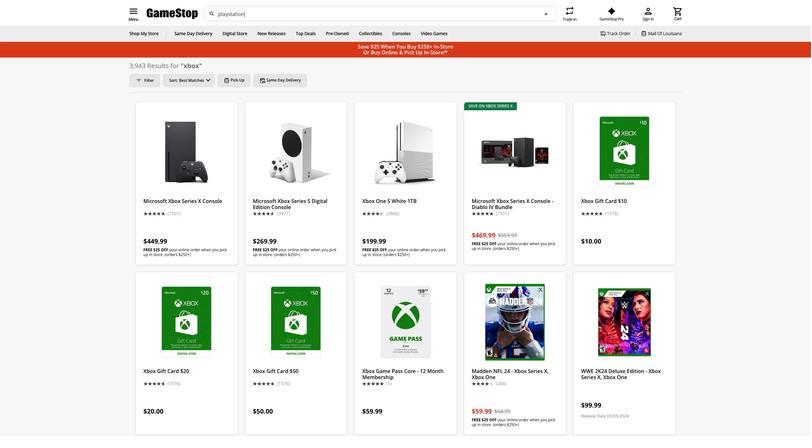 Task type: vqa. For each thing, say whether or not it's contained in the screenshot.
GameStop Pro Icon
yes



Task type: locate. For each thing, give the bounding box(es) containing it.
None search field
[[206, 7, 556, 21]]



Task type: describe. For each thing, give the bounding box(es) containing it.
gamestop image
[[147, 8, 198, 20]]

Search games, consoles & more search field
[[218, 8, 544, 21]]

gamestop pro icon image
[[608, 7, 616, 15]]



